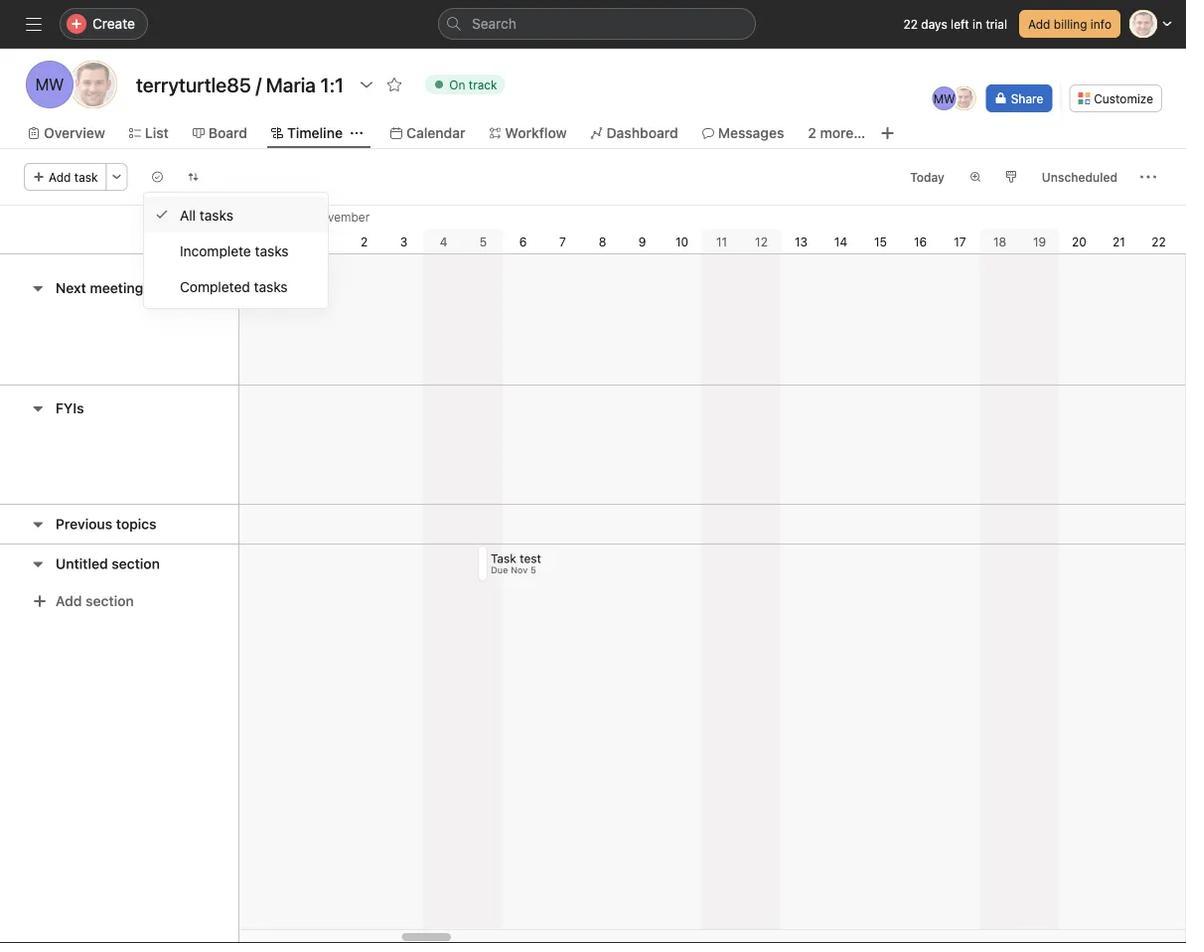 Task type: describe. For each thing, give the bounding box(es) containing it.
billing
[[1054, 17, 1088, 31]]

days
[[922, 17, 948, 31]]

share button
[[987, 84, 1053, 112]]

messages
[[718, 125, 785, 141]]

color: default image
[[1006, 171, 1018, 183]]

13
[[795, 235, 808, 249]]

4
[[440, 235, 448, 249]]

calendar link
[[391, 122, 466, 144]]

workflow
[[505, 125, 567, 141]]

add section button
[[24, 583, 142, 619]]

next meeting button
[[56, 270, 143, 306]]

2 for 2
[[361, 235, 368, 249]]

add for add task
[[49, 170, 71, 184]]

add for add section
[[56, 593, 82, 609]]

search list box
[[438, 8, 756, 40]]

15
[[875, 235, 888, 249]]

task
[[74, 170, 98, 184]]

calendar
[[407, 125, 466, 141]]

create
[[92, 15, 135, 32]]

19
[[1034, 235, 1047, 249]]

unscheduled button
[[1034, 163, 1127, 191]]

show options image
[[359, 77, 375, 92]]

search button
[[438, 8, 756, 40]]

3
[[400, 235, 408, 249]]

add to starred image
[[387, 77, 403, 92]]

22 days left in trial
[[904, 17, 1008, 31]]

22 for 22
[[1152, 235, 1167, 249]]

add section
[[56, 593, 134, 609]]

incomplete tasks link
[[144, 233, 328, 268]]

task test due nov 5
[[492, 551, 542, 575]]

tasks for all tasks
[[200, 207, 233, 223]]

due
[[492, 565, 509, 575]]

10
[[676, 235, 689, 249]]

add task button
[[24, 163, 107, 191]]

search
[[472, 15, 517, 32]]

nov
[[512, 565, 529, 575]]

on track button
[[417, 71, 514, 98]]

fyis button
[[56, 391, 84, 426]]

27
[[119, 235, 133, 249]]

incomplete
[[180, 242, 251, 259]]

16
[[914, 235, 928, 249]]

all tasks link
[[144, 197, 328, 233]]

9
[[639, 235, 646, 249]]

unscheduled
[[1043, 170, 1118, 184]]

next meeting
[[56, 280, 143, 296]]

11
[[717, 235, 728, 249]]

17
[[955, 235, 967, 249]]

14
[[835, 235, 848, 249]]

untitled section button
[[56, 546, 160, 582]]

6
[[520, 235, 527, 249]]

tab actions image
[[351, 127, 363, 139]]

info
[[1091, 17, 1112, 31]]

list link
[[129, 122, 169, 144]]

board
[[209, 125, 248, 141]]

31
[[278, 235, 291, 249]]

18
[[994, 235, 1007, 249]]

collapse task list for the section untitled section image
[[30, 556, 46, 572]]

more actions image
[[111, 171, 123, 183]]

2 more… button
[[809, 122, 866, 144]]

add tab image
[[880, 125, 896, 141]]

today
[[911, 170, 945, 184]]

customize button
[[1070, 84, 1163, 112]]

create button
[[60, 8, 148, 40]]

weeks image
[[970, 171, 982, 183]]

8
[[599, 235, 607, 249]]



Task type: vqa. For each thing, say whether or not it's contained in the screenshot.
2 within the dropdown button
yes



Task type: locate. For each thing, give the bounding box(es) containing it.
overview
[[44, 125, 105, 141]]

tasks right 30
[[255, 242, 289, 259]]

tt up overview on the left top of page
[[84, 75, 103, 94]]

0 horizontal spatial tt
[[84, 75, 103, 94]]

0 vertical spatial 22
[[904, 17, 918, 31]]

more actions image
[[1141, 169, 1157, 185]]

1
[[322, 235, 327, 249]]

all
[[180, 207, 196, 223]]

section
[[112, 556, 160, 572], [86, 593, 134, 609]]

add
[[1029, 17, 1051, 31], [49, 170, 71, 184], [56, 593, 82, 609]]

trial
[[986, 17, 1008, 31]]

dashboard link
[[591, 122, 679, 144]]

section for add section
[[86, 593, 134, 609]]

add left billing
[[1029, 17, 1051, 31]]

5 inside task test due nov 5
[[531, 565, 537, 575]]

today button
[[902, 163, 954, 191]]

5
[[480, 235, 487, 249], [531, 565, 537, 575]]

overview link
[[28, 122, 105, 144]]

0 horizontal spatial mw
[[35, 75, 64, 94]]

timeline link
[[271, 122, 343, 144]]

tt left share button
[[957, 91, 972, 105]]

none image
[[188, 171, 199, 183]]

tasks for incomplete tasks
[[255, 242, 289, 259]]

1 vertical spatial tasks
[[255, 242, 289, 259]]

section down 'untitled section' button
[[86, 593, 134, 609]]

timeline
[[287, 125, 343, 141]]

fyis
[[56, 400, 84, 416]]

left
[[951, 17, 970, 31]]

share
[[1012, 91, 1044, 105]]

2 vertical spatial add
[[56, 593, 82, 609]]

workflow link
[[490, 122, 567, 144]]

2 left more…
[[809, 125, 817, 141]]

collapse task list for the section fyis image
[[30, 401, 46, 416]]

meeting
[[90, 280, 143, 296]]

7
[[560, 235, 567, 249]]

1 vertical spatial section
[[86, 593, 134, 609]]

1 horizontal spatial 2
[[809, 125, 817, 141]]

20
[[1073, 235, 1087, 249]]

expand sidebar image
[[26, 16, 42, 32]]

tasks down 31
[[254, 278, 288, 294]]

2 down november
[[361, 235, 368, 249]]

1 vertical spatial 22
[[1152, 235, 1167, 249]]

november
[[313, 210, 370, 224]]

22 left days
[[904, 17, 918, 31]]

0 horizontal spatial 5
[[480, 235, 487, 249]]

on
[[449, 78, 466, 91]]

topics
[[116, 516, 157, 532]]

mw up 'overview' "link"
[[35, 75, 64, 94]]

0 horizontal spatial 2
[[361, 235, 368, 249]]

next
[[56, 280, 86, 296]]

21
[[1113, 235, 1126, 249]]

board link
[[193, 122, 248, 144]]

completed tasks
[[180, 278, 288, 294]]

messages link
[[703, 122, 785, 144]]

dashboard
[[607, 125, 679, 141]]

previous
[[56, 516, 112, 532]]

2 more…
[[809, 125, 866, 141]]

5 left 6
[[480, 235, 487, 249]]

1 vertical spatial 5
[[531, 565, 537, 575]]

mw left share button
[[934, 91, 956, 105]]

22 right 21
[[1152, 235, 1167, 249]]

in
[[973, 17, 983, 31]]

untitled section
[[56, 556, 160, 572]]

1 horizontal spatial tt
[[957, 91, 972, 105]]

all tasks image
[[152, 171, 164, 183]]

section for untitled section
[[112, 556, 160, 572]]

1 vertical spatial add
[[49, 170, 71, 184]]

2 for 2 more…
[[809, 125, 817, 141]]

2
[[809, 125, 817, 141], [361, 235, 368, 249]]

completed tasks link
[[144, 268, 328, 304]]

22
[[904, 17, 918, 31], [1152, 235, 1167, 249]]

12
[[756, 235, 768, 249]]

previous topics
[[56, 516, 157, 532]]

collapse task list for the section next meeting image
[[30, 280, 46, 296]]

30
[[238, 235, 253, 249]]

add for add billing info
[[1029, 17, 1051, 31]]

list
[[145, 125, 169, 141]]

add billing info button
[[1020, 10, 1121, 38]]

tasks
[[200, 207, 233, 223], [255, 242, 289, 259], [254, 278, 288, 294]]

22 for 22 days left in trial
[[904, 17, 918, 31]]

collapse task list for the section previous topics image
[[30, 516, 46, 532]]

add billing info
[[1029, 17, 1112, 31]]

1 horizontal spatial 5
[[531, 565, 537, 575]]

section down topics
[[112, 556, 160, 572]]

2 vertical spatial tasks
[[254, 278, 288, 294]]

0 vertical spatial tasks
[[200, 207, 233, 223]]

0 vertical spatial 5
[[480, 235, 487, 249]]

untitled
[[56, 556, 108, 572]]

tasks for completed tasks
[[254, 278, 288, 294]]

0 vertical spatial section
[[112, 556, 160, 572]]

test
[[521, 551, 542, 565]]

add left task
[[49, 170, 71, 184]]

1 vertical spatial 2
[[361, 235, 368, 249]]

29
[[198, 235, 213, 249]]

incomplete tasks
[[180, 242, 289, 259]]

1 horizontal spatial mw
[[934, 91, 956, 105]]

customize
[[1095, 91, 1154, 105]]

0 horizontal spatial 22
[[904, 17, 918, 31]]

on track
[[449, 78, 498, 91]]

tasks right all
[[200, 207, 233, 223]]

0 vertical spatial 2
[[809, 125, 817, 141]]

add down the untitled
[[56, 593, 82, 609]]

5 right nov
[[531, 565, 537, 575]]

track
[[469, 78, 498, 91]]

None text field
[[131, 67, 349, 102]]

previous topics button
[[56, 506, 157, 542]]

add task
[[49, 170, 98, 184]]

tt
[[84, 75, 103, 94], [957, 91, 972, 105]]

all tasks
[[180, 207, 233, 223]]

completed
[[180, 278, 250, 294]]

task
[[492, 551, 517, 565]]

0 vertical spatial add
[[1029, 17, 1051, 31]]

2 inside dropdown button
[[809, 125, 817, 141]]

mw
[[35, 75, 64, 94], [934, 91, 956, 105]]

more…
[[821, 125, 866, 141]]

1 horizontal spatial 22
[[1152, 235, 1167, 249]]



